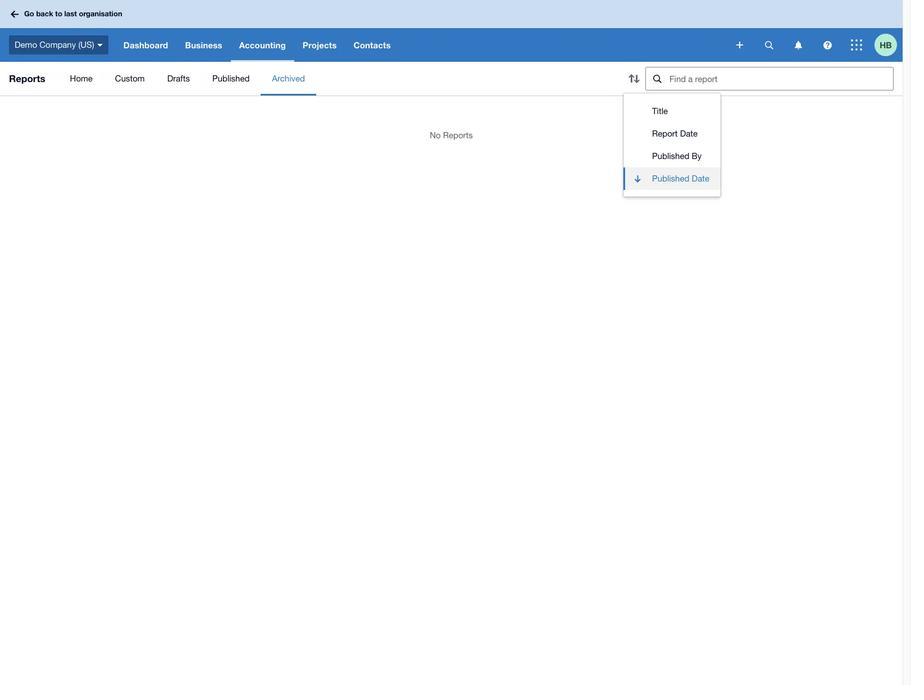 Task type: locate. For each thing, give the bounding box(es) containing it.
Find a report text field
[[669, 67, 894, 90]]

(us)
[[78, 40, 94, 49]]

date inside 'published date' button
[[692, 174, 710, 183]]

0 vertical spatial reports
[[9, 73, 45, 84]]

published down report date button at the top
[[653, 151, 690, 161]]

date for report date
[[680, 129, 698, 138]]

date
[[680, 129, 698, 138], [692, 174, 710, 183]]

2 vertical spatial published
[[653, 174, 690, 183]]

banner containing hb
[[0, 0, 903, 62]]

report date button
[[624, 123, 721, 145]]

projects
[[303, 40, 337, 50]]

1 vertical spatial reports
[[443, 130, 473, 140]]

svg image
[[852, 39, 863, 51], [795, 41, 802, 49], [824, 41, 832, 49]]

reports down demo
[[9, 73, 45, 84]]

svg image inside demo company (us) popup button
[[97, 44, 103, 47]]

list box
[[624, 93, 721, 197]]

svg image
[[11, 10, 19, 18], [765, 41, 774, 49], [737, 42, 744, 48], [97, 44, 103, 47]]

accounting button
[[231, 28, 294, 62]]

hb button
[[875, 28, 903, 62]]

title button
[[624, 100, 721, 123]]

to
[[55, 9, 62, 18]]

contacts
[[354, 40, 391, 50]]

last
[[64, 9, 77, 18]]

archived link
[[261, 62, 316, 96]]

menu
[[59, 62, 614, 96]]

published
[[212, 74, 250, 83], [653, 151, 690, 161], [653, 174, 690, 183]]

banner
[[0, 0, 903, 62]]

0 vertical spatial date
[[680, 129, 698, 138]]

reports
[[9, 73, 45, 84], [443, 130, 473, 140]]

custom
[[115, 74, 145, 83]]

published down published by button
[[653, 174, 690, 183]]

list box containing title
[[624, 93, 721, 197]]

1 vertical spatial date
[[692, 174, 710, 183]]

0 horizontal spatial reports
[[9, 73, 45, 84]]

back
[[36, 9, 53, 18]]

contacts button
[[345, 28, 399, 62]]

hb
[[880, 40, 892, 50]]

dashboard
[[123, 40, 168, 50]]

date up by
[[680, 129, 698, 138]]

0 horizontal spatial svg image
[[795, 41, 802, 49]]

date down by
[[692, 174, 710, 183]]

published down business dropdown button
[[212, 74, 250, 83]]

custom link
[[104, 62, 156, 96]]

go back to last organisation link
[[7, 4, 129, 24]]

reports right no
[[443, 130, 473, 140]]

business
[[185, 40, 222, 50]]

no reports
[[430, 130, 473, 140]]

go
[[24, 9, 34, 18]]

date inside report date button
[[680, 129, 698, 138]]

None field
[[646, 67, 894, 90]]

1 vertical spatial published
[[653, 151, 690, 161]]

0 vertical spatial published
[[212, 74, 250, 83]]

published for published date
[[653, 174, 690, 183]]

date for published date
[[692, 174, 710, 183]]

navigation
[[115, 28, 729, 62]]

no
[[430, 130, 441, 140]]



Task type: vqa. For each thing, say whether or not it's contained in the screenshot.
Field
yes



Task type: describe. For each thing, give the bounding box(es) containing it.
home
[[70, 74, 93, 83]]

report
[[653, 129, 678, 138]]

1 horizontal spatial svg image
[[824, 41, 832, 49]]

published for published by
[[653, 151, 690, 161]]

published date
[[653, 174, 710, 183]]

dashboard link
[[115, 28, 177, 62]]

report date
[[653, 129, 698, 138]]

go back to last organisation
[[24, 9, 122, 18]]

published by
[[653, 151, 702, 161]]

business button
[[177, 28, 231, 62]]

svg image inside go back to last organisation link
[[11, 10, 19, 18]]

published by button
[[624, 145, 721, 167]]

home link
[[59, 62, 104, 96]]

title
[[653, 106, 668, 116]]

drafts
[[167, 74, 190, 83]]

demo
[[15, 40, 37, 49]]

archived
[[272, 74, 305, 83]]

organisation
[[79, 9, 122, 18]]

published link
[[201, 62, 261, 96]]

navigation containing dashboard
[[115, 28, 729, 62]]

drafts link
[[156, 62, 201, 96]]

accounting
[[239, 40, 286, 50]]

1 horizontal spatial reports
[[443, 130, 473, 140]]

projects button
[[294, 28, 345, 62]]

sort reports image
[[623, 67, 646, 90]]

published for published
[[212, 74, 250, 83]]

menu containing home
[[59, 62, 614, 96]]

2 horizontal spatial svg image
[[852, 39, 863, 51]]

company
[[39, 40, 76, 49]]

published date button
[[624, 167, 721, 190]]

by
[[692, 151, 702, 161]]

demo company (us)
[[15, 40, 94, 49]]

demo company (us) button
[[0, 28, 115, 62]]



